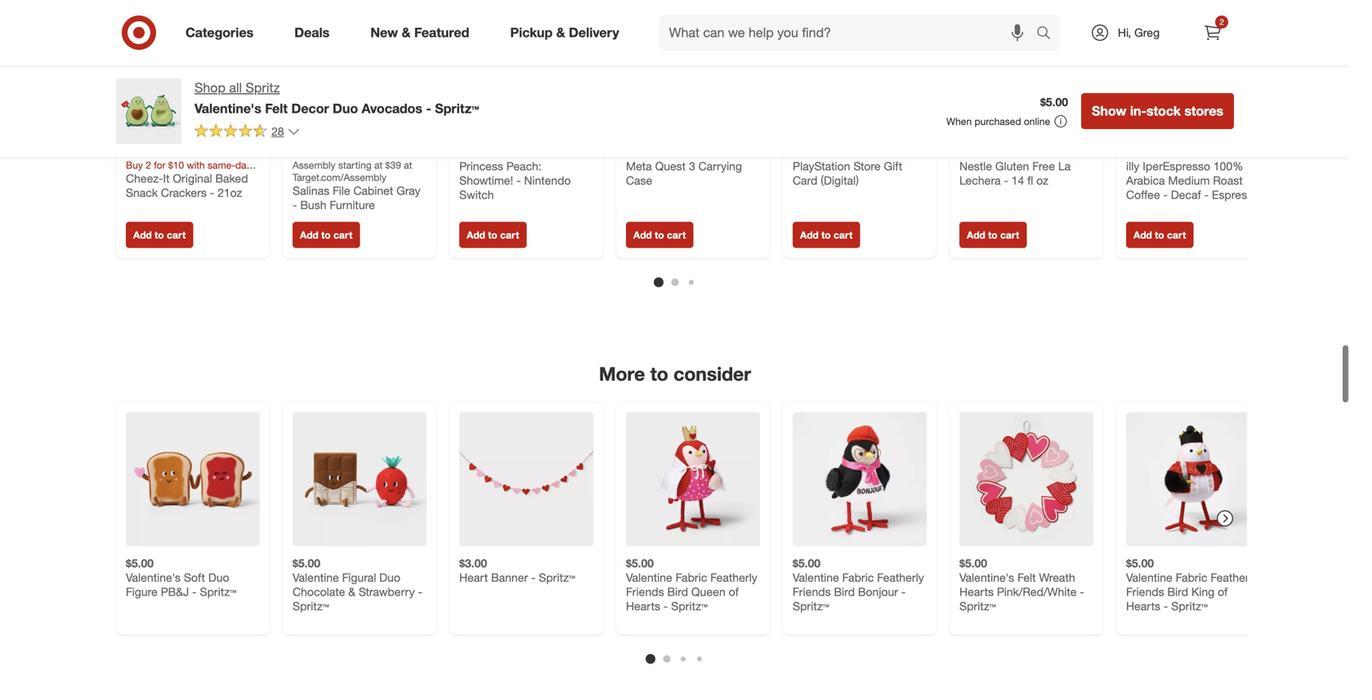 Task type: locate. For each thing, give the bounding box(es) containing it.
felt left wreath
[[1018, 570, 1036, 585]]

1 horizontal spatial at
[[404, 159, 412, 171]]

fabric
[[676, 570, 707, 585], [842, 570, 874, 585], [1176, 570, 1208, 585]]

$5.00 for $5.00 valentine figural duo chocolate & strawberry - spritz™
[[293, 556, 320, 570]]

cart for playstation store gift card (digital)
[[834, 229, 853, 241]]

1 horizontal spatial featherly
[[877, 570, 924, 585]]

add to cart down switch
[[467, 229, 519, 241]]

add down case
[[633, 229, 652, 241]]

2 valentine from the left
[[626, 570, 672, 585]]

at left $39
[[374, 159, 383, 171]]

bird inside $5.00 valentine fabric featherly friends bird queen of hearts - spritz™
[[667, 585, 688, 599]]

to down switch
[[488, 229, 497, 241]]

$5.00 inside $5.00 valentine figural duo chocolate & strawberry - spritz™
[[293, 556, 320, 570]]

1 horizontal spatial friends
[[793, 585, 831, 599]]

add to cart for cheez-it original baked snack crackers - 21oz
[[133, 229, 186, 241]]

valentine left bonjour
[[793, 570, 839, 585]]

duo inside $5.00 valentine's soft duo figure pb&j - spritz™
[[208, 570, 229, 585]]

of right king
[[1218, 585, 1228, 599]]

add to cart down lechera at the right top of page
[[967, 229, 1020, 241]]

spritz™ inside the shop all spritz valentine's felt decor duo avocados - spritz™
[[435, 100, 479, 116]]

friends inside "$5.00 valentine fabric featherly friends bird bonjour - spritz™"
[[793, 585, 831, 599]]

add down snack
[[133, 229, 152, 241]]

consider
[[674, 363, 751, 385]]

1 featherly from the left
[[711, 570, 758, 585]]

friends for valentine fabric featherly friends bird bonjour - spritz™
[[793, 585, 831, 599]]

4 valentine from the left
[[1126, 570, 1173, 585]]

2 horizontal spatial hearts
[[1126, 599, 1161, 613]]

2 of from the left
[[1218, 585, 1228, 599]]

4 add from the left
[[633, 229, 652, 241]]

bird left king
[[1168, 585, 1188, 599]]

nestle gluten free la lechera - 14 fl oz image
[[960, 1, 1094, 135]]

2 add to cart button from the left
[[293, 222, 360, 248]]

more
[[599, 363, 645, 385]]

- right $25.00
[[830, 145, 835, 159]]

add to cart button down snack
[[126, 222, 193, 248]]

- left bush
[[293, 198, 297, 212]]

add down switch
[[467, 229, 485, 241]]

2 link
[[1195, 15, 1231, 51]]

3 bird from the left
[[1168, 585, 1188, 599]]

figure
[[126, 585, 158, 599]]

salinas
[[293, 184, 329, 198]]

featured
[[414, 25, 469, 41]]

to
[[155, 229, 164, 241], [321, 229, 331, 241], [488, 229, 497, 241], [655, 229, 664, 241], [822, 229, 831, 241], [988, 229, 998, 241], [1155, 229, 1164, 241], [650, 363, 668, 385]]

1 friends from the left
[[626, 585, 664, 599]]

cart
[[167, 229, 186, 241], [333, 229, 353, 241], [500, 229, 519, 241], [667, 229, 686, 241], [834, 229, 853, 241], [1000, 229, 1020, 241], [1167, 229, 1186, 241]]

valentine
[[293, 570, 339, 585], [626, 570, 672, 585], [793, 570, 839, 585], [1126, 570, 1173, 585]]

nintendo
[[524, 173, 571, 188]]

featherly inside $5.00 valentine fabric featherly friends bird queen of hearts - spritz™
[[711, 570, 758, 585]]

- inside $25.00 - $100.00 playstation store gift card (digital)
[[830, 145, 835, 159]]

100%
[[1214, 159, 1244, 173]]

cart for cheez-it original baked snack crackers - 21oz
[[167, 229, 186, 241]]

valentine's left soft
[[126, 570, 181, 585]]

bird left queen
[[667, 585, 688, 599]]

0 vertical spatial felt
[[265, 100, 288, 116]]

duo inside the shop all spritz valentine's felt decor duo avocados - spritz™
[[333, 100, 358, 116]]

to down lechera at the right top of page
[[988, 229, 998, 241]]

$5.00 inside $5.00 valentine fabric featherly friends bird king of hearts - spritz™
[[1126, 556, 1154, 570]]

cart down furniture
[[333, 229, 353, 241]]

- left queen
[[664, 599, 668, 613]]

1 horizontal spatial fabric
[[842, 570, 874, 585]]

to down quest at the top
[[655, 229, 664, 241]]

valentine left figural
[[293, 570, 339, 585]]

image of valentine's felt decor duo avocados - spritz™ image
[[116, 78, 181, 144]]

featherly
[[711, 570, 758, 585], [877, 570, 924, 585], [1211, 570, 1258, 585]]

$25.00
[[793, 145, 827, 159]]

2 friends from the left
[[793, 585, 831, 599]]

- inside the cheez-it original baked snack crackers - 21oz
[[210, 186, 214, 200]]

2 horizontal spatial duo
[[379, 570, 400, 585]]

(digital)
[[821, 173, 859, 188]]

pickup
[[510, 25, 553, 41]]

5 add from the left
[[800, 229, 819, 241]]

- inside $3.29 nestle gluten free la lechera - 14 fl oz
[[1004, 173, 1008, 188]]

0 horizontal spatial felt
[[265, 100, 288, 116]]

- left 14
[[1004, 173, 1008, 188]]

1 horizontal spatial bird
[[834, 585, 855, 599]]

valentine's inside the shop all spritz valentine's felt decor duo avocados - spritz™
[[195, 100, 261, 116]]

add to cart for meta quest 3 carrying case
[[633, 229, 686, 241]]

2 horizontal spatial valentine's
[[960, 570, 1014, 585]]

-
[[426, 100, 431, 116], [830, 145, 835, 159], [516, 173, 521, 188], [1004, 173, 1008, 188], [210, 186, 214, 200], [1163, 188, 1168, 202], [1204, 188, 1209, 202], [293, 198, 297, 212], [1177, 202, 1182, 216], [531, 570, 536, 585], [192, 585, 197, 599], [418, 585, 423, 599], [901, 585, 906, 599], [1080, 585, 1084, 599], [664, 599, 668, 613], [1164, 599, 1168, 613]]

target.com/assembly
[[293, 171, 387, 184]]

$5.00 inside $5.00 valentine fabric featherly friends bird queen of hearts - spritz™
[[626, 556, 654, 570]]

of for king
[[1218, 585, 1228, 599]]

- right strawberry
[[418, 585, 423, 599]]

cart down quest at the top
[[667, 229, 686, 241]]

bird for king
[[1168, 585, 1188, 599]]

2 cart from the left
[[333, 229, 353, 241]]

0 horizontal spatial bird
[[667, 585, 688, 599]]

add to cart button for salinas file cabinet gray - bush furniture
[[293, 222, 360, 248]]

0 horizontal spatial fabric
[[676, 570, 707, 585]]

1 horizontal spatial of
[[1218, 585, 1228, 599]]

felt inside $5.00 valentine's felt wreath hearts pink/red/white - spritz™
[[1018, 570, 1036, 585]]

hearts inside $5.00 valentine fabric featherly friends bird king of hearts - spritz™
[[1126, 599, 1161, 613]]

illy
[[1126, 159, 1140, 173]]

categories link
[[172, 15, 274, 51]]

cart for princess peach: showtime! - nintendo switch
[[500, 229, 519, 241]]

add to cart button down lechera at the right top of page
[[960, 222, 1027, 248]]

1 add from the left
[[133, 229, 152, 241]]

featherly for king
[[1211, 570, 1258, 585]]

bird left bonjour
[[834, 585, 855, 599]]

valentine left king
[[1126, 570, 1173, 585]]

1 of from the left
[[729, 585, 739, 599]]

to down snack
[[155, 229, 164, 241]]

add for playstation store gift card (digital)
[[800, 229, 819, 241]]

$5.00 valentine figural duo chocolate & strawberry - spritz™
[[293, 556, 423, 613]]

&
[[402, 25, 411, 41], [556, 25, 565, 41], [348, 585, 356, 599]]

add to cart button down bush
[[293, 222, 360, 248]]

5 add to cart from the left
[[800, 229, 853, 241]]

$5.00 for $5.00
[[1040, 95, 1068, 109]]

& inside $5.00 valentine figural duo chocolate & strawberry - spritz™
[[348, 585, 356, 599]]

of for queen
[[729, 585, 739, 599]]

friends left queen
[[626, 585, 664, 599]]

$19.49 illy iperespresso 100% arabica medium roast coffee - decaf - espresso capsules - 21ct
[[1126, 145, 1260, 216]]

hearts inside $5.00 valentine fabric featherly friends bird queen of hearts - spritz™
[[626, 599, 660, 613]]

add to cart button
[[126, 222, 193, 248], [293, 222, 360, 248], [459, 222, 527, 248], [626, 222, 693, 248], [793, 222, 860, 248], [960, 222, 1027, 248], [1126, 222, 1194, 248]]

valentine fabric featherly friends bird queen of hearts - spritz™ image
[[626, 412, 760, 546]]

fabric inside "$5.00 valentine fabric featherly friends bird bonjour - spritz™"
[[842, 570, 874, 585]]

1 add to cart from the left
[[133, 229, 186, 241]]

0 horizontal spatial at
[[374, 159, 383, 171]]

add for salinas file cabinet gray - bush furniture
[[300, 229, 319, 241]]

3 featherly from the left
[[1211, 570, 1258, 585]]

add to cart button down switch
[[459, 222, 527, 248]]

3 fabric from the left
[[1176, 570, 1208, 585]]

more to consider
[[599, 363, 751, 385]]

- left nintendo
[[516, 173, 521, 188]]

lechera
[[960, 173, 1001, 188]]

bird for bonjour
[[834, 585, 855, 599]]

& right pickup
[[556, 25, 565, 41]]

2 bird from the left
[[834, 585, 855, 599]]

6 cart from the left
[[1000, 229, 1020, 241]]

friends left king
[[1126, 585, 1164, 599]]

arabica
[[1126, 173, 1165, 188]]

quest
[[655, 159, 686, 173]]

fabric inside $5.00 valentine fabric featherly friends bird king of hearts - spritz™
[[1176, 570, 1208, 585]]

$5.00 inside "$5.00 valentine fabric featherly friends bird bonjour - spritz™"
[[793, 556, 821, 570]]

valentine inside $5.00 valentine fabric featherly friends bird king of hearts - spritz™
[[1126, 570, 1173, 585]]

1 bird from the left
[[667, 585, 688, 599]]

& right chocolate
[[348, 585, 356, 599]]

cheez-it original baked snack crackers - 21oz
[[126, 171, 248, 200]]

1 horizontal spatial duo
[[333, 100, 358, 116]]

duo right figural
[[379, 570, 400, 585]]

of
[[729, 585, 739, 599], [1218, 585, 1228, 599]]

hearts inside $5.00 valentine's felt wreath hearts pink/red/white - spritz™
[[960, 585, 994, 599]]

2 fabric from the left
[[842, 570, 874, 585]]

new & featured link
[[357, 15, 490, 51]]

new
[[370, 25, 398, 41]]

cart down 14
[[1000, 229, 1020, 241]]

friends inside $5.00 valentine fabric featherly friends bird queen of hearts - spritz™
[[626, 585, 664, 599]]

valentine's inside $5.00 valentine's felt wreath hearts pink/red/white - spritz™
[[960, 570, 1014, 585]]

show in-stock stores
[[1092, 103, 1224, 119]]

2 horizontal spatial featherly
[[1211, 570, 1258, 585]]

spritz™
[[435, 100, 479, 116], [539, 570, 575, 585], [200, 585, 236, 599], [293, 599, 329, 613], [671, 599, 708, 613], [793, 599, 829, 613], [960, 599, 996, 613], [1172, 599, 1208, 613]]

to for cheez-it original baked snack crackers - 21oz
[[155, 229, 164, 241]]

- right avocados
[[426, 100, 431, 116]]

friends
[[626, 585, 664, 599], [793, 585, 831, 599], [1126, 585, 1164, 599]]

add to cart
[[133, 229, 186, 241], [300, 229, 353, 241], [467, 229, 519, 241], [633, 229, 686, 241], [800, 229, 853, 241], [967, 229, 1020, 241], [1134, 229, 1186, 241]]

heart
[[459, 570, 488, 585]]

valentine's
[[195, 100, 261, 116], [126, 570, 181, 585], [960, 570, 1014, 585]]

- right pb&j on the bottom left of the page
[[192, 585, 197, 599]]

2 at from the left
[[404, 159, 412, 171]]

5 add to cart button from the left
[[793, 222, 860, 248]]

- left decaf
[[1163, 188, 1168, 202]]

$5.00 inside $5.00 valentine's soft duo figure pb&j - spritz™
[[126, 556, 154, 570]]

add to cart for illy iperespresso 100% arabica medium roast coffee - decaf - espresso capsules - 21ct
[[1134, 229, 1186, 241]]

fabric for king
[[1176, 570, 1208, 585]]

6 add to cart button from the left
[[960, 222, 1027, 248]]

- left 21ct
[[1177, 202, 1182, 216]]

duo inside $5.00 valentine figural duo chocolate & strawberry - spritz™
[[379, 570, 400, 585]]

3 cart from the left
[[500, 229, 519, 241]]

of inside $5.00 valentine fabric featherly friends bird queen of hearts - spritz™
[[729, 585, 739, 599]]

4 cart from the left
[[667, 229, 686, 241]]

spritz™ inside $5.00 valentine figural duo chocolate & strawberry - spritz™
[[293, 599, 329, 613]]

spritz™ inside $5.00 valentine fabric featherly friends bird king of hearts - spritz™
[[1172, 599, 1208, 613]]

- left king
[[1164, 599, 1168, 613]]

$5.00 valentine's soft duo figure pb&j - spritz™
[[126, 556, 236, 599]]

1 horizontal spatial valentine's
[[195, 100, 261, 116]]

- inside "$3.00 heart banner - spritz™"
[[531, 570, 536, 585]]

add to cart button for cheez-it original baked snack crackers - 21oz
[[126, 222, 193, 248]]

valentine inside "$5.00 valentine fabric featherly friends bird bonjour - spritz™"
[[793, 570, 839, 585]]

shop all spritz valentine's felt decor duo avocados - spritz™
[[195, 80, 479, 116]]

pickup & delivery
[[510, 25, 619, 41]]

add down the card
[[800, 229, 819, 241]]

add to cart button down (digital)
[[793, 222, 860, 248]]

cart down showtime!
[[500, 229, 519, 241]]

add to cart down snack
[[133, 229, 186, 241]]

of inside $5.00 valentine fabric featherly friends bird king of hearts - spritz™
[[1218, 585, 1228, 599]]

2 add to cart from the left
[[300, 229, 353, 241]]

hearts for valentine fabric featherly friends bird queen of hearts - spritz™
[[626, 599, 660, 613]]

valentine for valentine fabric featherly friends bird bonjour - spritz™
[[793, 570, 839, 585]]

heart banner - spritz™ image
[[459, 412, 593, 546]]

2 featherly from the left
[[877, 570, 924, 585]]

add to cart down (digital)
[[800, 229, 853, 241]]

valentine left queen
[[626, 570, 672, 585]]

valentine's down 'all'
[[195, 100, 261, 116]]

add for princess peach: showtime! - nintendo switch
[[467, 229, 485, 241]]

0 horizontal spatial duo
[[208, 570, 229, 585]]

0 horizontal spatial featherly
[[711, 570, 758, 585]]

1 horizontal spatial felt
[[1018, 570, 1036, 585]]

felt up 28
[[265, 100, 288, 116]]

cart for nestle gluten free la lechera - 14 fl oz
[[1000, 229, 1020, 241]]

featherly inside $5.00 valentine fabric featherly friends bird king of hearts - spritz™
[[1211, 570, 1258, 585]]

to down bush
[[321, 229, 331, 241]]

6 add from the left
[[967, 229, 986, 241]]

cart down (digital)
[[834, 229, 853, 241]]

at right $39
[[404, 159, 412, 171]]

3 valentine from the left
[[793, 570, 839, 585]]

hi,
[[1118, 25, 1131, 40]]

add for illy iperespresso 100% arabica medium roast coffee - decaf - espresso capsules - 21ct
[[1134, 229, 1152, 241]]

starting
[[338, 159, 372, 171]]

friends inside $5.00 valentine fabric featherly friends bird king of hearts - spritz™
[[1126, 585, 1164, 599]]

3 add to cart from the left
[[467, 229, 519, 241]]

add down bush
[[300, 229, 319, 241]]

$214.99 assembly starting at $39 at target.com/assembly salinas file cabinet gray - bush furniture
[[293, 145, 421, 212]]

duo right decor at top
[[333, 100, 358, 116]]

3 add to cart button from the left
[[459, 222, 527, 248]]

banner
[[491, 570, 528, 585]]

$5.00 for $5.00 valentine fabric featherly friends bird king of hearts - spritz™
[[1126, 556, 1154, 570]]

- right wreath
[[1080, 585, 1084, 599]]

2 horizontal spatial bird
[[1168, 585, 1188, 599]]

cheez-
[[126, 171, 163, 186]]

7 cart from the left
[[1167, 229, 1186, 241]]

friends left bonjour
[[793, 585, 831, 599]]

0 horizontal spatial &
[[348, 585, 356, 599]]

fabric for bonjour
[[842, 570, 874, 585]]

cart down crackers
[[167, 229, 186, 241]]

1 vertical spatial felt
[[1018, 570, 1036, 585]]

0 horizontal spatial hearts
[[626, 599, 660, 613]]

add down the capsules
[[1134, 229, 1152, 241]]

capsules
[[1126, 202, 1174, 216]]

valentine for valentine figural duo chocolate & strawberry - spritz™
[[293, 570, 339, 585]]

valentine inside $5.00 valentine fabric featherly friends bird queen of hearts - spritz™
[[626, 570, 672, 585]]

princess peach: showtime! - nintendo switch image
[[459, 1, 593, 135]]

- right bonjour
[[901, 585, 906, 599]]

spritz™ inside $5.00 valentine fabric featherly friends bird queen of hearts - spritz™
[[671, 599, 708, 613]]

add down lechera at the right top of page
[[967, 229, 986, 241]]

4 add to cart button from the left
[[626, 222, 693, 248]]

0 horizontal spatial of
[[729, 585, 739, 599]]

2 horizontal spatial friends
[[1126, 585, 1164, 599]]

hi, greg
[[1118, 25, 1160, 40]]

$100.00
[[838, 145, 879, 159]]

- left "21oz"
[[210, 186, 214, 200]]

1 horizontal spatial hearts
[[960, 585, 994, 599]]

stock
[[1147, 103, 1181, 119]]

$5.00 inside $5.00 valentine's felt wreath hearts pink/red/white - spritz™
[[960, 556, 987, 570]]

1 cart from the left
[[167, 229, 186, 241]]

$5.00 valentine fabric featherly friends bird king of hearts - spritz™
[[1126, 556, 1258, 613]]

- inside '$59.99 princess peach: showtime! - nintendo switch'
[[516, 173, 521, 188]]

7 add from the left
[[1134, 229, 1152, 241]]

- right the banner
[[531, 570, 536, 585]]

hearts left king
[[1126, 599, 1161, 613]]

0 horizontal spatial valentine's
[[126, 570, 181, 585]]

& for new
[[402, 25, 411, 41]]

6 add to cart from the left
[[967, 229, 1020, 241]]

bird inside $5.00 valentine fabric featherly friends bird king of hearts - spritz™
[[1168, 585, 1188, 599]]

add to cart down case
[[633, 229, 686, 241]]

wreath
[[1039, 570, 1075, 585]]

free
[[1033, 159, 1055, 173]]

soft
[[184, 570, 205, 585]]

$5.00 for $5.00 valentine's felt wreath hearts pink/red/white - spritz™
[[960, 556, 987, 570]]

28
[[271, 124, 284, 138]]

cabinet
[[353, 184, 393, 198]]

$5.00 for $5.00 valentine fabric featherly friends bird bonjour - spritz™
[[793, 556, 821, 570]]

2 horizontal spatial &
[[556, 25, 565, 41]]

felt
[[265, 100, 288, 116], [1018, 570, 1036, 585]]

hearts for valentine fabric featherly friends bird king of hearts - spritz™
[[1126, 599, 1161, 613]]

to down (digital)
[[822, 229, 831, 241]]

- inside $5.00 valentine fabric featherly friends bird queen of hearts - spritz™
[[664, 599, 668, 613]]

& right new
[[402, 25, 411, 41]]

add to cart button down case
[[626, 222, 693, 248]]

1 fabric from the left
[[676, 570, 707, 585]]

3 add from the left
[[467, 229, 485, 241]]

valentine inside $5.00 valentine figural duo chocolate & strawberry - spritz™
[[293, 570, 339, 585]]

5 cart from the left
[[834, 229, 853, 241]]

hearts left queen
[[626, 599, 660, 613]]

illy iperespresso 100% arabica medium roast coffee - decaf - espresso capsules - 21ct image
[[1126, 1, 1260, 135]]

chocolate
[[293, 585, 345, 599]]

1 horizontal spatial &
[[402, 25, 411, 41]]

add to cart button down the capsules
[[1126, 222, 1194, 248]]

valentine's soft duo figure pb&j - spritz™ image
[[126, 412, 260, 546]]

2 horizontal spatial fabric
[[1176, 570, 1208, 585]]

add to cart down bush
[[300, 229, 353, 241]]

hearts left the pink/red/white
[[960, 585, 994, 599]]

valentine for valentine fabric featherly friends bird queen of hearts - spritz™
[[626, 570, 672, 585]]

salinas file cabinet gray - bush furniture image
[[293, 1, 427, 135]]

duo
[[333, 100, 358, 116], [208, 570, 229, 585], [379, 570, 400, 585]]

bird inside "$5.00 valentine fabric featherly friends bird bonjour - spritz™"
[[834, 585, 855, 599]]

crackers
[[161, 186, 207, 200]]

7 add to cart button from the left
[[1126, 222, 1194, 248]]

7 add to cart from the left
[[1134, 229, 1186, 241]]

1 valentine from the left
[[293, 570, 339, 585]]

cart down 21ct
[[1167, 229, 1186, 241]]

14
[[1012, 173, 1024, 188]]

2 add from the left
[[300, 229, 319, 241]]

duo right soft
[[208, 570, 229, 585]]

fabric for queen
[[676, 570, 707, 585]]

0 horizontal spatial friends
[[626, 585, 664, 599]]

$5.00 for $5.00 valentine fabric featherly friends bird queen of hearts - spritz™
[[626, 556, 654, 570]]

4 add to cart from the left
[[633, 229, 686, 241]]

to down the capsules
[[1155, 229, 1164, 241]]

featherly inside "$5.00 valentine fabric featherly friends bird bonjour - spritz™"
[[877, 570, 924, 585]]

valentine's felt wreath hearts pink/red/white - spritz™ image
[[960, 412, 1094, 546]]

valentine's left wreath
[[960, 570, 1014, 585]]

friends for valentine fabric featherly friends bird king of hearts - spritz™
[[1126, 585, 1164, 599]]

valentine fabric featherly friends bird bonjour - spritz™ image
[[793, 412, 927, 546]]

1 add to cart button from the left
[[126, 222, 193, 248]]

of right queen
[[729, 585, 739, 599]]

valentine's inside $5.00 valentine's soft duo figure pb&j - spritz™
[[126, 570, 181, 585]]

fabric inside $5.00 valentine fabric featherly friends bird queen of hearts - spritz™
[[676, 570, 707, 585]]

add to cart down the capsules
[[1134, 229, 1186, 241]]

3 friends from the left
[[1126, 585, 1164, 599]]



Task type: describe. For each thing, give the bounding box(es) containing it.
28 link
[[195, 123, 300, 142]]

case
[[626, 173, 652, 188]]

$69.99 meta quest 3 carrying case
[[626, 145, 742, 188]]

21ct
[[1185, 202, 1207, 216]]

add to cart for princess peach: showtime! - nintendo switch
[[467, 229, 519, 241]]

friends for valentine fabric featherly friends bird queen of hearts - spritz™
[[626, 585, 664, 599]]

add to cart button for playstation store gift card (digital)
[[793, 222, 860, 248]]

princess
[[459, 159, 503, 173]]

- inside $5.00 valentine's soft duo figure pb&j - spritz™
[[192, 585, 197, 599]]

$5.00 valentine fabric featherly friends bird bonjour - spritz™
[[793, 556, 924, 613]]

pink/red/white
[[997, 585, 1077, 599]]

$3.29
[[960, 145, 987, 159]]

to for illy iperespresso 100% arabica medium roast coffee - decaf - espresso capsules - 21ct
[[1155, 229, 1164, 241]]

featherly for bonjour
[[877, 570, 924, 585]]

store
[[854, 159, 881, 173]]

categories
[[186, 25, 254, 41]]

la
[[1058, 159, 1071, 173]]

bird for queen
[[667, 585, 688, 599]]

deals
[[294, 25, 330, 41]]

cart for meta quest 3 carrying case
[[667, 229, 686, 241]]

- inside the shop all spritz valentine's felt decor duo avocados - spritz™
[[426, 100, 431, 116]]

roast
[[1213, 173, 1243, 188]]

spritz™ inside $5.00 valentine's soft duo figure pb&j - spritz™
[[200, 585, 236, 599]]

assembly
[[293, 159, 336, 171]]

carrying
[[699, 159, 742, 173]]

valentine figural duo chocolate & strawberry - spritz™ image
[[293, 412, 427, 546]]

add to cart button for illy iperespresso 100% arabica medium roast coffee - decaf - espresso capsules - 21ct
[[1126, 222, 1194, 248]]

bonjour
[[858, 585, 898, 599]]

pickup & delivery link
[[496, 15, 640, 51]]

valentine's for $5.00 valentine's soft duo figure pb&j - spritz™
[[126, 570, 181, 585]]

- inside "$5.00 valentine fabric featherly friends bird bonjour - spritz™"
[[901, 585, 906, 599]]

all
[[229, 80, 242, 96]]

add for cheez-it original baked snack crackers - 21oz
[[133, 229, 152, 241]]

$5.00 valentine's felt wreath hearts pink/red/white - spritz™
[[960, 556, 1084, 613]]

decor
[[291, 100, 329, 116]]

card
[[793, 173, 818, 188]]

show
[[1092, 103, 1127, 119]]

- right decaf
[[1204, 188, 1209, 202]]

espresso
[[1212, 188, 1260, 202]]

- inside $5.00 valentine's felt wreath hearts pink/red/white - spritz™
[[1080, 585, 1084, 599]]

gift
[[884, 159, 903, 173]]

when purchased online
[[947, 115, 1050, 128]]

bush
[[300, 198, 327, 212]]

$3.00
[[459, 556, 487, 570]]

to for playstation store gift card (digital)
[[822, 229, 831, 241]]

furniture
[[330, 198, 375, 212]]

21oz
[[217, 186, 242, 200]]

file
[[333, 184, 350, 198]]

$69.99
[[626, 145, 660, 159]]

meta quest 3 carrying case image
[[626, 1, 760, 135]]

switch
[[459, 188, 494, 202]]

felt inside the shop all spritz valentine's felt decor duo avocados - spritz™
[[265, 100, 288, 116]]

add to cart for playstation store gift card (digital)
[[800, 229, 853, 241]]

$3.00 heart banner - spritz™
[[459, 556, 575, 585]]

delivery
[[569, 25, 619, 41]]

$5.00 for $5.00 valentine's soft duo figure pb&j - spritz™
[[126, 556, 154, 570]]

medium
[[1168, 173, 1210, 188]]

spritz™ inside $5.00 valentine's felt wreath hearts pink/red/white - spritz™
[[960, 599, 996, 613]]

featherly for queen
[[711, 570, 758, 585]]

king
[[1192, 585, 1215, 599]]

fl
[[1028, 173, 1033, 188]]

pb&j
[[161, 585, 189, 599]]

$25.00 - $100.00 playstation store gift card (digital)
[[793, 145, 903, 188]]

stores
[[1185, 103, 1224, 119]]

valentine for valentine fabric featherly friends bird king of hearts - spritz™
[[1126, 570, 1173, 585]]

show in-stock stores button
[[1081, 93, 1234, 129]]

2
[[1220, 17, 1224, 27]]

gray
[[396, 184, 421, 198]]

cheez-it original baked snack crackers - 21oz image
[[126, 1, 260, 135]]

spritz™ inside "$3.00 heart banner - spritz™"
[[539, 570, 575, 585]]

peach:
[[506, 159, 542, 173]]

add to cart for nestle gluten free la lechera - 14 fl oz
[[967, 229, 1020, 241]]

oz
[[1037, 173, 1049, 188]]

$19.49
[[1126, 145, 1161, 159]]

duo for $5.00 valentine figural duo chocolate & strawberry - spritz™
[[379, 570, 400, 585]]

decaf
[[1171, 188, 1201, 202]]

to right more
[[650, 363, 668, 385]]

to for salinas file cabinet gray - bush furniture
[[321, 229, 331, 241]]

- inside $214.99 assembly starting at $39 at target.com/assembly salinas file cabinet gray - bush furniture
[[293, 198, 297, 212]]

add to cart for salinas file cabinet gray - bush furniture
[[300, 229, 353, 241]]

add for nestle gluten free la lechera - 14 fl oz
[[967, 229, 986, 241]]

online
[[1024, 115, 1050, 128]]

add for meta quest 3 carrying case
[[633, 229, 652, 241]]

spritz™ inside "$5.00 valentine fabric featherly friends bird bonjour - spritz™"
[[793, 599, 829, 613]]

$59.99
[[459, 145, 494, 159]]

$5.00 valentine fabric featherly friends bird queen of hearts - spritz™
[[626, 556, 758, 613]]

queen
[[691, 585, 726, 599]]

$39
[[385, 159, 401, 171]]

add to cart button for meta quest 3 carrying case
[[626, 222, 693, 248]]

1 at from the left
[[374, 159, 383, 171]]

purchased
[[975, 115, 1021, 128]]

strawberry
[[359, 585, 415, 599]]

original
[[173, 171, 212, 186]]

spritz
[[246, 80, 280, 96]]

duo for $5.00 valentine's soft duo figure pb&j - spritz™
[[208, 570, 229, 585]]

& for pickup
[[556, 25, 565, 41]]

cart for illy iperespresso 100% arabica medium roast coffee - decaf - espresso capsules - 21ct
[[1167, 229, 1186, 241]]

add to cart button for princess peach: showtime! - nintendo switch
[[459, 222, 527, 248]]

in-
[[1130, 103, 1147, 119]]

baked
[[215, 171, 248, 186]]

it
[[163, 171, 170, 186]]

when
[[947, 115, 972, 128]]

playstation store gift card (digital) image
[[793, 1, 927, 135]]

- inside $5.00 valentine fabric featherly friends bird king of hearts - spritz™
[[1164, 599, 1168, 613]]

What can we help you find? suggestions appear below search field
[[659, 15, 1041, 51]]

coffee
[[1126, 188, 1160, 202]]

- inside $5.00 valentine figural duo chocolate & strawberry - spritz™
[[418, 585, 423, 599]]

new & featured
[[370, 25, 469, 41]]

to for meta quest 3 carrying case
[[655, 229, 664, 241]]

showtime!
[[459, 173, 513, 188]]

to for nestle gluten free la lechera - 14 fl oz
[[988, 229, 998, 241]]

cart for salinas file cabinet gray - bush furniture
[[333, 229, 353, 241]]

search button
[[1029, 15, 1068, 54]]

figural
[[342, 570, 376, 585]]

to for princess peach: showtime! - nintendo switch
[[488, 229, 497, 241]]

meta
[[626, 159, 652, 173]]

greg
[[1135, 25, 1160, 40]]

add to cart button for nestle gluten free la lechera - 14 fl oz
[[960, 222, 1027, 248]]

$214.99
[[293, 145, 333, 159]]

search
[[1029, 26, 1068, 42]]

iperespresso
[[1143, 159, 1210, 173]]

valentine fabric featherly friends bird king of hearts - spritz™ image
[[1126, 412, 1260, 546]]

valentine's for $5.00 valentine's felt wreath hearts pink/red/white - spritz™
[[960, 570, 1014, 585]]



Task type: vqa. For each thing, say whether or not it's contained in the screenshot.


